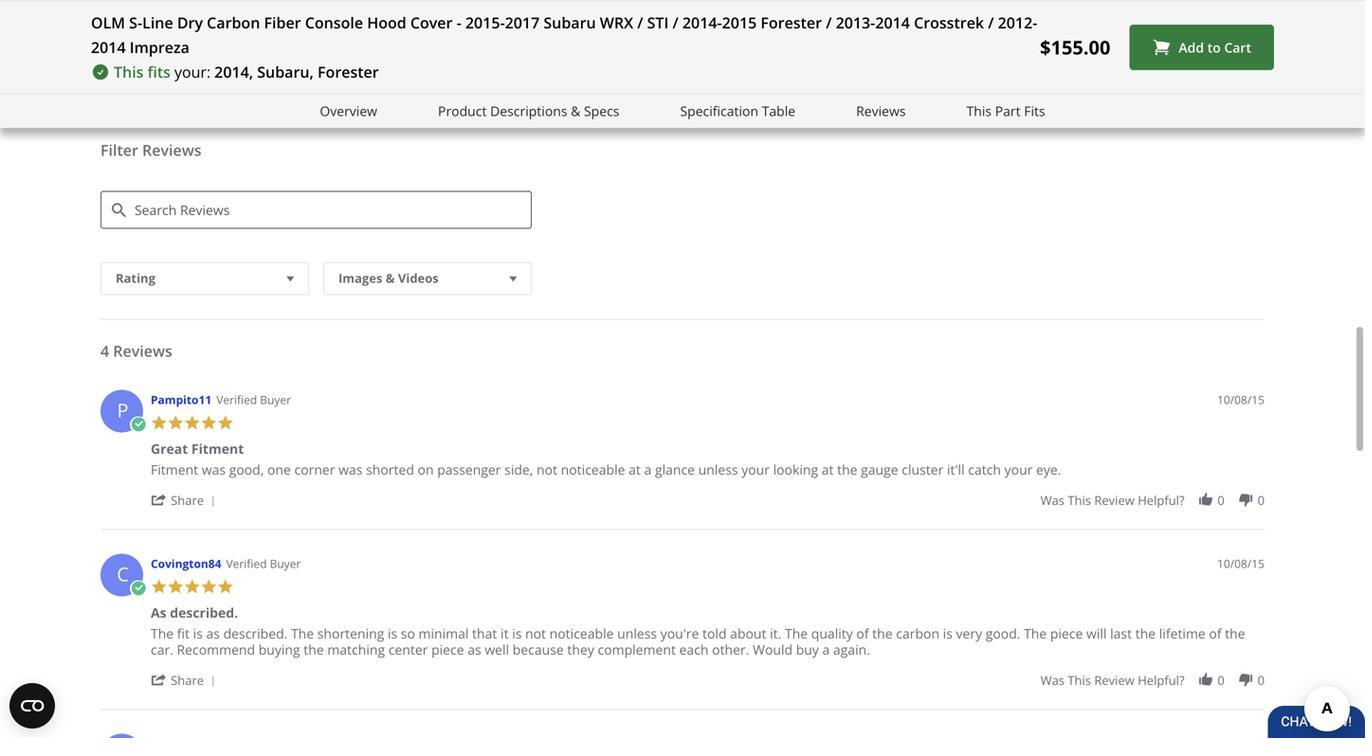 Task type: vqa. For each thing, say whether or not it's contained in the screenshot.
Shop associated with Shop featured products
no



Task type: locate. For each thing, give the bounding box(es) containing it.
the inside great fitment fitment was good, one corner was shorted on passenger side, not noticeable at a glance unless your looking at the gauge cluster it'll catch your eye.
[[838, 461, 858, 479]]

0 horizontal spatial this
[[114, 62, 144, 82]]

overview link
[[320, 101, 378, 122]]

buyer up buying
[[270, 556, 301, 572]]

1 vertical spatial this
[[967, 102, 992, 120]]

2 was from the top
[[1041, 673, 1065, 690]]

review for p
[[1095, 492, 1135, 509]]

it'll
[[948, 461, 965, 479]]

star image
[[619, 0, 644, 26], [151, 415, 167, 432], [167, 415, 184, 432], [184, 579, 201, 596], [201, 579, 217, 596], [217, 579, 234, 596]]

4 is from the left
[[944, 625, 953, 643]]

your left looking
[[742, 461, 770, 479]]

as left well
[[468, 641, 482, 659]]

0 vertical spatial unless
[[699, 461, 739, 479]]

4
[[746, 1, 754, 19], [101, 341, 109, 361]]

unless for p
[[699, 461, 739, 479]]

2015-
[[466, 12, 505, 33]]

as right fit
[[206, 625, 220, 643]]

shorted
[[366, 461, 414, 479]]

1 vertical spatial 4 reviews
[[101, 341, 172, 361]]

the up vote down review by covington84 on  8 oct 2015 icon
[[1226, 625, 1246, 643]]

0 vertical spatial fitment
[[192, 440, 244, 458]]

other.
[[713, 641, 750, 659]]

verified buyer heading up the good,
[[216, 392, 291, 408]]

0 horizontal spatial a
[[645, 461, 652, 479]]

0 horizontal spatial 4 reviews
[[101, 341, 172, 361]]

0
[[1218, 492, 1225, 509], [1258, 492, 1265, 509], [1218, 673, 1225, 690], [1258, 673, 1265, 690]]

sti
[[648, 12, 669, 33]]

this for this part fits
[[967, 102, 992, 120]]

2012-
[[999, 12, 1038, 33]]

review date 10/08/15 element
[[1218, 392, 1265, 408], [1218, 556, 1265, 573]]

2 review date 10/08/15 element from the top
[[1218, 556, 1265, 573]]

2013-
[[836, 12, 876, 33]]

1 was from the top
[[1041, 492, 1065, 509]]

will
[[1087, 625, 1107, 643]]

0 vertical spatial a
[[645, 461, 652, 479]]

4 / from the left
[[989, 12, 995, 33]]

that
[[472, 625, 497, 643]]

2 share from the top
[[171, 673, 204, 690]]

2 group from the top
[[1041, 673, 1265, 690]]

1 vertical spatial review date 10/08/15 element
[[1218, 556, 1265, 573]]

it.
[[770, 625, 782, 643]]

verified buyer heading right covington84
[[226, 556, 301, 573]]

of right quality
[[857, 625, 869, 643]]

this left part
[[967, 102, 992, 120]]

helpful? left vote up review by covington84 on  8 oct 2015 image
[[1138, 673, 1185, 690]]

product
[[438, 102, 487, 120]]

0 vertical spatial share image
[[151, 492, 167, 509]]

& left videos
[[386, 270, 395, 287]]

0 horizontal spatial your
[[742, 461, 770, 479]]

is right it
[[512, 625, 522, 643]]

1 horizontal spatial piece
[[1051, 625, 1084, 643]]

not right it
[[526, 625, 546, 643]]

described. right fit
[[223, 625, 288, 643]]

reviews down 2013-
[[857, 102, 906, 120]]

circle checkmark image
[[130, 417, 147, 434]]

share image
[[151, 492, 167, 509], [151, 673, 167, 689]]

1 horizontal spatial as
[[468, 641, 482, 659]]

0 horizontal spatial forester
[[318, 62, 379, 82]]

1 horizontal spatial this
[[967, 102, 992, 120]]

part
[[996, 102, 1021, 120]]

was this review helpful? down eye.
[[1041, 492, 1185, 509]]

noticeable right it
[[550, 625, 614, 643]]

vote down review by covington84 on  8 oct 2015 image
[[1238, 673, 1255, 689]]

vote up review by pampito11 on  8 oct 2015 image
[[1198, 492, 1215, 509]]

0 horizontal spatial was
[[202, 461, 226, 479]]

quality
[[812, 625, 854, 643]]

0 vertical spatial verified buyer heading
[[216, 392, 291, 408]]

add
[[1179, 38, 1205, 56]]

1 vertical spatial share
[[171, 673, 204, 690]]

1 horizontal spatial at
[[822, 461, 834, 479]]

1 horizontal spatial was
[[339, 461, 363, 479]]

0 vertical spatial review
[[1095, 492, 1135, 509]]

4 reviews
[[746, 1, 807, 19], [101, 341, 172, 361]]

1 vertical spatial helpful?
[[1138, 673, 1185, 690]]

2 the from the left
[[291, 625, 314, 643]]

1 vertical spatial buyer
[[270, 556, 301, 572]]

share image down car.
[[151, 673, 167, 689]]

was
[[1041, 492, 1065, 509], [1041, 673, 1065, 690]]

2 review from the top
[[1095, 673, 1135, 690]]

0 horizontal spatial as
[[206, 625, 220, 643]]

was
[[202, 461, 226, 479], [339, 461, 363, 479]]

star image
[[644, 0, 669, 26], [669, 0, 693, 26], [693, 0, 718, 26], [184, 415, 201, 432], [201, 415, 217, 432], [217, 415, 234, 432], [151, 579, 167, 596], [167, 579, 184, 596]]

1 was this review helpful? from the top
[[1041, 492, 1185, 509]]

at
[[629, 461, 641, 479], [822, 461, 834, 479]]

1 share button from the top
[[151, 491, 222, 509]]

group
[[1041, 492, 1265, 509], [1041, 673, 1265, 690]]

1 horizontal spatial a
[[823, 641, 830, 659]]

2 10/08/15 from the top
[[1218, 556, 1265, 572]]

2 your from the left
[[1005, 461, 1033, 479]]

as
[[206, 625, 220, 643], [468, 641, 482, 659]]

unless
[[699, 461, 739, 479], [618, 625, 657, 643]]

0 vertical spatial 2014
[[876, 12, 911, 33]]

helpful? left vote up review by pampito11 on  8 oct 2015 icon
[[1138, 492, 1185, 509]]

0 horizontal spatial of
[[857, 625, 869, 643]]

the right "again."
[[873, 625, 893, 643]]

buy
[[797, 641, 819, 659]]

at right looking
[[822, 461, 834, 479]]

1 horizontal spatial unless
[[699, 461, 739, 479]]

they
[[568, 641, 595, 659]]

was right corner
[[339, 461, 363, 479]]

0 vertical spatial was this review helpful?
[[1041, 492, 1185, 509]]

/
[[638, 12, 644, 33], [673, 12, 679, 33], [826, 12, 832, 33], [989, 12, 995, 33]]

verified buyer heading
[[216, 392, 291, 408], [226, 556, 301, 573]]

4 the from the left
[[1025, 625, 1047, 643]]

0 vertical spatial &
[[571, 102, 581, 120]]

1 vertical spatial a
[[823, 641, 830, 659]]

3 the from the left
[[785, 625, 808, 643]]

1 vertical spatial share image
[[151, 673, 167, 689]]

1 vertical spatial unless
[[618, 625, 657, 643]]

1 your from the left
[[742, 461, 770, 479]]

is left the so
[[388, 625, 398, 643]]

group for c
[[1041, 673, 1265, 690]]

unless for c
[[618, 625, 657, 643]]

not inside great fitment fitment was good, one corner was shorted on passenger side, not noticeable at a glance unless your looking at the gauge cluster it'll catch your eye.
[[537, 461, 558, 479]]

a right buy
[[823, 641, 830, 659]]

fitment down great
[[151, 461, 198, 479]]

seperator image
[[207, 677, 219, 688]]

0 horizontal spatial 4
[[101, 341, 109, 361]]

tab list
[[101, 89, 265, 118]]

the right buying
[[304, 641, 324, 659]]

would
[[753, 641, 793, 659]]

0 vertical spatial this
[[114, 62, 144, 82]]

0 vertical spatial share
[[171, 492, 204, 509]]

1 vertical spatial this
[[1068, 673, 1092, 690]]

share button down car.
[[151, 672, 222, 690]]

is left very
[[944, 625, 953, 643]]

unless inside as described. the fit is as described. the shortening is so minimal that it is not noticeable unless you're told about it. the quality of the carbon is very good. the piece will last the lifetime of the car. recommend buying the matching center piece as well because they complement each other. would buy a again.
[[618, 625, 657, 643]]

this part fits
[[967, 102, 1046, 120]]

console
[[305, 12, 363, 33]]

of right lifetime
[[1210, 625, 1222, 643]]

0 vertical spatial noticeable
[[561, 461, 626, 479]]

/ right sti
[[673, 12, 679, 33]]

unless inside great fitment fitment was good, one corner was shorted on passenger side, not noticeable at a glance unless your looking at the gauge cluster it'll catch your eye.
[[699, 461, 739, 479]]

1 horizontal spatial 2014
[[876, 12, 911, 33]]

1 horizontal spatial of
[[1210, 625, 1222, 643]]

1 horizontal spatial your
[[1005, 461, 1033, 479]]

the right it.
[[785, 625, 808, 643]]

forester
[[761, 12, 822, 33], [318, 62, 379, 82]]

filter
[[101, 140, 138, 160]]

verified right pampito11
[[216, 392, 257, 408]]

0 vertical spatial share button
[[151, 491, 222, 509]]

2 was this review helpful? from the top
[[1041, 673, 1185, 690]]

0 vertical spatial verified
[[216, 392, 257, 408]]

/ left 2012-
[[989, 12, 995, 33]]

the
[[838, 461, 858, 479], [873, 625, 893, 643], [1136, 625, 1156, 643], [1226, 625, 1246, 643], [304, 641, 324, 659]]

share for c
[[171, 673, 204, 690]]

p
[[117, 397, 129, 424]]

as
[[151, 604, 167, 622]]

reviews right filter
[[142, 140, 202, 160]]

1 horizontal spatial &
[[571, 102, 581, 120]]

noticeable inside as described. the fit is as described. the shortening is so minimal that it is not noticeable unless you're told about it. the quality of the carbon is very good. the piece will last the lifetime of the car. recommend buying the matching center piece as well because they complement each other. would buy a again.
[[550, 625, 614, 643]]

review down last at the bottom
[[1095, 673, 1135, 690]]

1 horizontal spatial forester
[[761, 12, 822, 33]]

share button
[[151, 491, 222, 509], [151, 672, 222, 690]]

1 the from the left
[[151, 625, 174, 643]]

2014 left crosstrek
[[876, 12, 911, 33]]

a left glance
[[645, 461, 652, 479]]

vote down review by pampito11 on  8 oct 2015 image
[[1238, 492, 1255, 509]]

1 vertical spatial forester
[[318, 62, 379, 82]]

fiber
[[264, 12, 301, 33]]

share for p
[[171, 492, 204, 509]]

so
[[401, 625, 415, 643]]

unless right glance
[[699, 461, 739, 479]]

1 vertical spatial 2014
[[91, 37, 126, 57]]

fitment up the good,
[[192, 440, 244, 458]]

buyer for p
[[260, 392, 291, 408]]

share
[[171, 492, 204, 509], [171, 673, 204, 690]]

1 vertical spatial noticeable
[[550, 625, 614, 643]]

4.5 star rating element
[[559, 0, 616, 37]]

1 vertical spatial share button
[[151, 672, 222, 690]]

0 vertical spatial buyer
[[260, 392, 291, 408]]

0 vertical spatial 10/08/15
[[1218, 392, 1265, 408]]

1 10/08/15 from the top
[[1218, 392, 1265, 408]]

is
[[193, 625, 203, 643], [388, 625, 398, 643], [512, 625, 522, 643], [944, 625, 953, 643]]

share image down great
[[151, 492, 167, 509]]

down triangle image
[[505, 269, 522, 288]]

buyer up one
[[260, 392, 291, 408]]

1 vertical spatial group
[[1041, 673, 1265, 690]]

this fits your: 2014, subaru, forester
[[114, 62, 379, 82]]

1 review from the top
[[1095, 492, 1135, 509]]

share image for p
[[151, 492, 167, 509]]

c
[[117, 562, 129, 588]]

share button down great fitment heading
[[151, 491, 222, 509]]

1 helpful? from the top
[[1138, 492, 1185, 509]]

Rating Filter field
[[101, 262, 309, 296]]

was up seperator icon
[[202, 461, 226, 479]]

share button for c
[[151, 672, 222, 690]]

/ left 2013-
[[826, 12, 832, 33]]

last
[[1111, 625, 1133, 643]]

piece left will
[[1051, 625, 1084, 643]]

specification table link
[[681, 101, 796, 122]]

images
[[339, 270, 383, 287]]

this
[[114, 62, 144, 82], [967, 102, 992, 120]]

helpful?
[[1138, 492, 1185, 509], [1138, 673, 1185, 690]]

seperator image
[[207, 497, 219, 508]]

forester right 2015
[[761, 12, 822, 33]]

0 horizontal spatial &
[[386, 270, 395, 287]]

forester inside olm s-line dry carbon fiber console hood cover - 2015-2017 subaru wrx / sti / 2014-2015 forester / 2013-2014 crosstrek / 2012- 2014 impreza
[[761, 12, 822, 33]]

1 vertical spatial review
[[1095, 673, 1135, 690]]

0 vertical spatial review date 10/08/15 element
[[1218, 392, 1265, 408]]

1 this from the top
[[1068, 492, 1092, 509]]

2 this from the top
[[1068, 673, 1092, 690]]

because
[[513, 641, 564, 659]]

verified
[[216, 392, 257, 408], [226, 556, 267, 572]]

review left vote up review by pampito11 on  8 oct 2015 icon
[[1095, 492, 1135, 509]]

is right fit
[[193, 625, 203, 643]]

2 share button from the top
[[151, 672, 222, 690]]

olm
[[91, 12, 125, 33]]

1 review date 10/08/15 element from the top
[[1218, 392, 1265, 408]]

share button for p
[[151, 491, 222, 509]]

was this review helpful? for p
[[1041, 492, 1185, 509]]

/ left sti
[[638, 12, 644, 33]]

on
[[418, 461, 434, 479]]

unless left the you're
[[618, 625, 657, 643]]

overview
[[320, 102, 378, 120]]

forester up overview
[[318, 62, 379, 82]]

Search Reviews search field
[[101, 191, 532, 229]]

& left specs
[[571, 102, 581, 120]]

4 reviews up p
[[101, 341, 172, 361]]

side,
[[505, 461, 533, 479]]

0 vertical spatial group
[[1041, 492, 1265, 509]]

described. up fit
[[170, 604, 238, 622]]

was this review helpful?
[[1041, 492, 1185, 509], [1041, 673, 1185, 690]]

matching
[[328, 641, 385, 659]]

the
[[151, 625, 174, 643], [291, 625, 314, 643], [785, 625, 808, 643], [1025, 625, 1047, 643]]

$155.00
[[1041, 34, 1111, 60]]

1 group from the top
[[1041, 492, 1265, 509]]

not right side,
[[537, 461, 558, 479]]

0 vertical spatial 4 reviews
[[746, 1, 807, 19]]

tab panel
[[91, 381, 1275, 739]]

1 horizontal spatial 4 reviews
[[746, 1, 807, 19]]

0 vertical spatial 4
[[746, 1, 754, 19]]

1 vertical spatial not
[[526, 625, 546, 643]]

the down as
[[151, 625, 174, 643]]

1 share image from the top
[[151, 492, 167, 509]]

1 share from the top
[[171, 492, 204, 509]]

0 vertical spatial not
[[537, 461, 558, 479]]

2 helpful? from the top
[[1138, 673, 1185, 690]]

0 vertical spatial was
[[1041, 492, 1065, 509]]

the left the gauge
[[838, 461, 858, 479]]

corner
[[295, 461, 335, 479]]

share left seperator icon
[[171, 492, 204, 509]]

noticeable
[[561, 461, 626, 479], [550, 625, 614, 643]]

2014 down olm
[[91, 37, 126, 57]]

& inside field
[[386, 270, 395, 287]]

1 vertical spatial was this review helpful?
[[1041, 673, 1185, 690]]

the right good.
[[1025, 625, 1047, 643]]

0 vertical spatial described.
[[170, 604, 238, 622]]

1 vertical spatial verified
[[226, 556, 267, 572]]

2014
[[876, 12, 911, 33], [91, 37, 126, 57]]

was this review helpful? down last at the bottom
[[1041, 673, 1185, 690]]

1 vertical spatial 10/08/15
[[1218, 556, 1265, 572]]

this up reviews
[[114, 62, 144, 82]]

1 vertical spatial was
[[1041, 673, 1065, 690]]

buyer for c
[[270, 556, 301, 572]]

pampito11 verified buyer
[[151, 392, 291, 408]]

images & videos
[[339, 270, 439, 287]]

4 reviews right 2014-
[[746, 1, 807, 19]]

the left shortening
[[291, 625, 314, 643]]

1 vertical spatial &
[[386, 270, 395, 287]]

1 / from the left
[[638, 12, 644, 33]]

0 vertical spatial forester
[[761, 12, 822, 33]]

1 vertical spatial described.
[[223, 625, 288, 643]]

1 vertical spatial verified buyer heading
[[226, 556, 301, 573]]

piece right center
[[432, 641, 464, 659]]

open widget image
[[9, 684, 55, 729]]

described.
[[170, 604, 238, 622], [223, 625, 288, 643]]

0 vertical spatial this
[[1068, 492, 1092, 509]]

0 right vote down review by covington84 on  8 oct 2015 icon
[[1258, 673, 1265, 690]]

1 vertical spatial 4
[[101, 341, 109, 361]]

2 share image from the top
[[151, 673, 167, 689]]

reviews
[[101, 89, 157, 107]]

your left eye.
[[1005, 461, 1033, 479]]

0 vertical spatial helpful?
[[1138, 492, 1185, 509]]

0 horizontal spatial at
[[629, 461, 641, 479]]

review date 10/08/15 element for c
[[1218, 556, 1265, 573]]

verified right covington84
[[226, 556, 267, 572]]

noticeable right side,
[[561, 461, 626, 479]]

subaru,
[[257, 62, 314, 82]]

of
[[857, 625, 869, 643], [1210, 625, 1222, 643]]

noticeable inside great fitment fitment was good, one corner was shorted on passenger side, not noticeable at a glance unless your looking at the gauge cluster it'll catch your eye.
[[561, 461, 626, 479]]

questions
[[174, 89, 248, 107]]

you're
[[661, 625, 699, 643]]

share left seperator image
[[171, 673, 204, 690]]

a
[[645, 461, 652, 479], [823, 641, 830, 659]]

at left glance
[[629, 461, 641, 479]]

0 horizontal spatial unless
[[618, 625, 657, 643]]



Task type: describe. For each thing, give the bounding box(es) containing it.
this part fits link
[[967, 101, 1046, 122]]

not inside as described. the fit is as described. the shortening is so minimal that it is not noticeable unless you're told about it. the quality of the carbon is very good. the piece will last the lifetime of the car. recommend buying the matching center piece as well because they complement each other. would buy a again.
[[526, 625, 546, 643]]

2014,
[[215, 62, 253, 82]]

vote up review by covington84 on  8 oct 2015 image
[[1198, 673, 1215, 689]]

dry
[[177, 12, 203, 33]]

1 of from the left
[[857, 625, 869, 643]]

specification table
[[681, 102, 796, 120]]

cluster
[[902, 461, 944, 479]]

reviews left 2013-
[[757, 1, 807, 19]]

great fitment heading
[[151, 440, 244, 462]]

gauge
[[861, 461, 899, 479]]

each
[[680, 641, 709, 659]]

circle checkmark image
[[130, 581, 147, 598]]

good,
[[229, 461, 264, 479]]

pampito11
[[151, 392, 212, 408]]

s-
[[129, 12, 142, 33]]

images & videos element
[[323, 262, 532, 296]]

carbon
[[897, 625, 940, 643]]

1 was from the left
[[202, 461, 226, 479]]

filter reviews
[[101, 140, 202, 160]]

down triangle image
[[282, 269, 299, 288]]

fits
[[1025, 102, 1046, 120]]

crosstrek
[[915, 12, 985, 33]]

again.
[[834, 641, 871, 659]]

2014-
[[683, 12, 722, 33]]

1 is from the left
[[193, 625, 203, 643]]

2017
[[505, 12, 540, 33]]

impreza
[[130, 37, 190, 57]]

3 / from the left
[[826, 12, 832, 33]]

descriptions
[[490, 102, 568, 120]]

helpful? for p
[[1138, 492, 1185, 509]]

eye.
[[1037, 461, 1062, 479]]

specification
[[681, 102, 759, 120]]

tab panel containing p
[[91, 381, 1275, 739]]

center
[[389, 641, 428, 659]]

good.
[[986, 625, 1021, 643]]

very
[[957, 625, 983, 643]]

covington84
[[151, 556, 221, 572]]

rating element
[[101, 262, 309, 296]]

0 right vote up review by pampito11 on  8 oct 2015 icon
[[1218, 492, 1225, 509]]

great
[[151, 440, 188, 458]]

rating
[[116, 270, 156, 287]]

videos
[[398, 270, 439, 287]]

2 / from the left
[[673, 12, 679, 33]]

one
[[267, 461, 291, 479]]

product descriptions & specs
[[438, 102, 620, 120]]

covington84 verified buyer
[[151, 556, 301, 572]]

10/08/15 for p
[[1218, 392, 1265, 408]]

review for c
[[1095, 673, 1135, 690]]

subaru
[[544, 12, 596, 33]]

0 right vote down review by pampito11 on  8 oct 2015 image
[[1258, 492, 1265, 509]]

verified for c
[[226, 556, 267, 572]]

catch
[[969, 461, 1002, 479]]

reviews link
[[857, 101, 906, 122]]

0 horizontal spatial 2014
[[91, 37, 126, 57]]

fit
[[177, 625, 190, 643]]

olm s-line dry carbon fiber console hood cover - 2015-2017 subaru wrx / sti / 2014-2015 forester / 2013-2014 crosstrek / 2012- 2014 impreza
[[91, 12, 1038, 57]]

as described. the fit is as described. the shortening is so minimal that it is not noticeable unless you're told about it. the quality of the carbon is very good. the piece will last the lifetime of the car. recommend buying the matching center piece as well because they complement each other. would buy a again.
[[151, 604, 1246, 659]]

2 was from the left
[[339, 461, 363, 479]]

the right last at the bottom
[[1136, 625, 1156, 643]]

this for p
[[1068, 492, 1092, 509]]

it
[[501, 625, 509, 643]]

well
[[485, 641, 509, 659]]

car.
[[151, 641, 173, 659]]

was for p
[[1041, 492, 1065, 509]]

was this review helpful? for c
[[1041, 673, 1185, 690]]

passenger
[[437, 461, 501, 479]]

1 horizontal spatial 4
[[746, 1, 754, 19]]

filter reviews heading
[[101, 140, 1265, 177]]

0 horizontal spatial piece
[[432, 641, 464, 659]]

cart
[[1225, 38, 1252, 56]]

carbon
[[207, 12, 260, 33]]

table
[[762, 102, 796, 120]]

3 is from the left
[[512, 625, 522, 643]]

this for c
[[1068, 673, 1092, 690]]

verified buyer heading for c
[[226, 556, 301, 573]]

fits
[[148, 62, 171, 82]]

Images & Videos Filter field
[[323, 262, 532, 296]]

1 vertical spatial fitment
[[151, 461, 198, 479]]

this for this fits your: 2014, subaru, forester
[[114, 62, 144, 82]]

product descriptions & specs link
[[438, 101, 620, 122]]

a inside great fitment fitment was good, one corner was shorted on passenger side, not noticeable at a glance unless your looking at the gauge cluster it'll catch your eye.
[[645, 461, 652, 479]]

wrx
[[600, 12, 634, 33]]

2015
[[722, 12, 757, 33]]

share image for c
[[151, 673, 167, 689]]

cover
[[411, 12, 453, 33]]

was for c
[[1041, 673, 1065, 690]]

reviews inside heading
[[142, 140, 202, 160]]

buying
[[259, 641, 300, 659]]

-
[[457, 12, 462, 33]]

about
[[731, 625, 767, 643]]

reviews up pampito11
[[113, 341, 172, 361]]

looking
[[774, 461, 819, 479]]

2 of from the left
[[1210, 625, 1222, 643]]

verified buyer heading for p
[[216, 392, 291, 408]]

as described. heading
[[151, 604, 238, 626]]

glance
[[655, 461, 695, 479]]

recommend
[[177, 641, 255, 659]]

lifetime
[[1160, 625, 1206, 643]]

shortening
[[318, 625, 384, 643]]

tab list containing reviews
[[101, 89, 265, 118]]

add to cart button
[[1130, 25, 1275, 70]]

great fitment fitment was good, one corner was shorted on passenger side, not noticeable at a glance unless your looking at the gauge cluster it'll catch your eye.
[[151, 440, 1062, 479]]

your:
[[175, 62, 211, 82]]

magnifying glass image
[[112, 204, 126, 218]]

a inside as described. the fit is as described. the shortening is so minimal that it is not noticeable unless you're told about it. the quality of the carbon is very good. the piece will last the lifetime of the car. recommend buying the matching center piece as well because they complement each other. would buy a again.
[[823, 641, 830, 659]]

1 at from the left
[[629, 461, 641, 479]]

review date 10/08/15 element for p
[[1218, 392, 1265, 408]]

helpful? for c
[[1138, 673, 1185, 690]]

10/08/15 for c
[[1218, 556, 1265, 572]]

line
[[142, 12, 173, 33]]

to
[[1208, 38, 1222, 56]]

hood
[[367, 12, 407, 33]]

2 is from the left
[[388, 625, 398, 643]]

group for p
[[1041, 492, 1265, 509]]

0 right vote up review by covington84 on  8 oct 2015 image
[[1218, 673, 1225, 690]]

verified for p
[[216, 392, 257, 408]]

specs
[[584, 102, 620, 120]]

2 at from the left
[[822, 461, 834, 479]]



